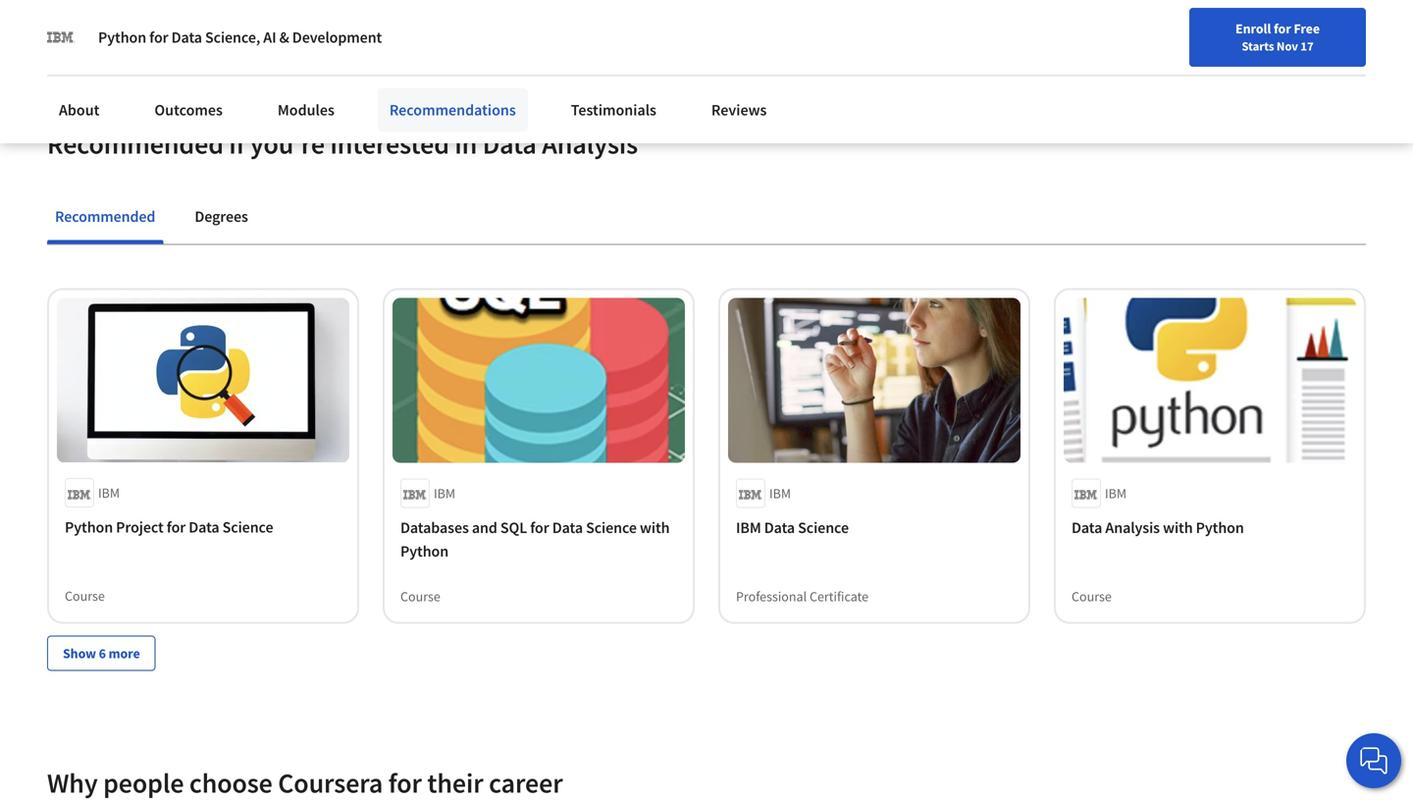 Task type: locate. For each thing, give the bounding box(es) containing it.
recommendation tabs tab list
[[47, 193, 1367, 244]]

project
[[116, 518, 164, 537]]

coursera
[[278, 766, 383, 800]]

more
[[109, 644, 140, 662]]

professional
[[736, 588, 807, 605]]

0 horizontal spatial with
[[640, 518, 670, 537]]

ibm data science
[[736, 518, 849, 537]]

for up nov
[[1274, 20, 1292, 37]]

course for data analysis with python
[[1072, 588, 1112, 605]]

chat with us image
[[1359, 745, 1390, 777]]

you're
[[250, 127, 325, 161]]

for left 'their'
[[389, 766, 422, 800]]

ibm up "databases"
[[434, 484, 456, 502]]

science
[[223, 518, 273, 537], [586, 518, 637, 537], [798, 518, 849, 537]]

6
[[99, 644, 106, 662]]

databases and sql for data science with python
[[401, 518, 670, 561]]

for right sql
[[530, 518, 549, 537]]

recommended button
[[47, 193, 163, 240]]

for right 'coursera' image
[[149, 27, 168, 47]]

python project for data science
[[65, 518, 273, 537]]

course up show
[[65, 588, 105, 605]]

ibm up professional
[[736, 518, 762, 537]]

analysis inside collection element
[[1106, 518, 1161, 537]]

databases
[[401, 518, 469, 537]]

1 with from the left
[[640, 518, 670, 537]]

ibm up ibm data science
[[770, 484, 791, 502]]

1 horizontal spatial science
[[586, 518, 637, 537]]

testimonials
[[571, 100, 657, 120]]

python
[[98, 27, 146, 47], [65, 518, 113, 537], [1197, 518, 1245, 537], [401, 541, 449, 561]]

None search field
[[280, 12, 604, 52]]

for right project
[[167, 518, 186, 537]]

course down "databases"
[[401, 588, 441, 605]]

2 course from the left
[[401, 588, 441, 605]]

python project for data science link
[[65, 516, 342, 539]]

development
[[292, 27, 382, 47]]

0 horizontal spatial course
[[65, 588, 105, 605]]

1 horizontal spatial analysis
[[1106, 518, 1161, 537]]

for
[[1274, 20, 1292, 37], [149, 27, 168, 47], [167, 518, 186, 537], [530, 518, 549, 537], [389, 766, 422, 800]]

ibm inside 'link'
[[736, 518, 762, 537]]

course for python project for data science
[[65, 588, 105, 605]]

1 course from the left
[[65, 588, 105, 605]]

show 6 more button
[[47, 636, 156, 671]]

2 horizontal spatial course
[[1072, 588, 1112, 605]]

2 horizontal spatial science
[[798, 518, 849, 537]]

0 vertical spatial recommended
[[47, 127, 224, 161]]

recommended
[[47, 127, 224, 161], [55, 207, 155, 227]]

menu item
[[1039, 20, 1165, 83]]

degrees button
[[187, 193, 256, 240]]

ibm
[[98, 484, 120, 502], [434, 484, 456, 502], [770, 484, 791, 502], [1106, 484, 1127, 502], [736, 518, 762, 537]]

1 science from the left
[[223, 518, 273, 537]]

analysis
[[542, 127, 638, 161], [1106, 518, 1161, 537]]

ibm for project
[[98, 484, 120, 502]]

1 vertical spatial analysis
[[1106, 518, 1161, 537]]

course for databases and sql for data science with python
[[401, 588, 441, 605]]

2 science from the left
[[586, 518, 637, 537]]

starts
[[1242, 38, 1275, 54]]

0 horizontal spatial analysis
[[542, 127, 638, 161]]

course
[[65, 588, 105, 605], [401, 588, 441, 605], [1072, 588, 1112, 605]]

1 horizontal spatial with
[[1164, 518, 1194, 537]]

1 horizontal spatial course
[[401, 588, 441, 605]]

science,
[[205, 27, 260, 47]]

choose
[[189, 766, 273, 800]]

with
[[640, 518, 670, 537], [1164, 518, 1194, 537]]

17
[[1301, 38, 1314, 54]]

nov
[[1277, 38, 1299, 54]]

&
[[279, 27, 289, 47]]

why
[[47, 766, 98, 800]]

and
[[472, 518, 498, 537]]

recommendations
[[390, 100, 516, 120]]

ibm up data analysis with python
[[1106, 484, 1127, 502]]

ibm up project
[[98, 484, 120, 502]]

their
[[427, 766, 484, 800]]

3 course from the left
[[1072, 588, 1112, 605]]

for inside databases and sql for data science with python
[[530, 518, 549, 537]]

recommended inside button
[[55, 207, 155, 227]]

course down data analysis with python
[[1072, 588, 1112, 605]]

data
[[171, 27, 202, 47], [483, 127, 537, 161], [189, 518, 220, 537], [553, 518, 583, 537], [765, 518, 795, 537], [1072, 518, 1103, 537]]

recommended for recommended if you're interested in data analysis
[[47, 127, 224, 161]]

0 horizontal spatial science
[[223, 518, 273, 537]]

for inside enroll for free starts nov 17
[[1274, 20, 1292, 37]]

certificate
[[810, 588, 869, 605]]

1 vertical spatial recommended
[[55, 207, 155, 227]]

reviews link
[[700, 88, 779, 132]]

collection element
[[35, 245, 1379, 702]]

enroll for free starts nov 17
[[1236, 20, 1321, 54]]

testimonials link
[[559, 88, 669, 132]]

science inside databases and sql for data science with python
[[586, 518, 637, 537]]



Task type: describe. For each thing, give the bounding box(es) containing it.
python inside databases and sql for data science with python
[[401, 541, 449, 561]]

data analysis with python link
[[1072, 516, 1349, 539]]

in
[[455, 127, 477, 161]]

modules
[[278, 100, 335, 120]]

ibm data science link
[[736, 516, 1013, 539]]

sql
[[501, 518, 527, 537]]

recommended if you're interested in data analysis
[[47, 127, 638, 161]]

about
[[59, 100, 100, 120]]

3 science from the left
[[798, 518, 849, 537]]

ibm image
[[47, 24, 75, 51]]

databases and sql for data science with python link
[[401, 516, 678, 563]]

ibm for and
[[434, 484, 456, 502]]

ibm for data
[[770, 484, 791, 502]]

for inside the python project for data science link
[[167, 518, 186, 537]]

2 with from the left
[[1164, 518, 1194, 537]]

career
[[489, 766, 563, 800]]

ai
[[263, 27, 276, 47]]

data analysis with python
[[1072, 518, 1245, 537]]

reviews
[[712, 100, 767, 120]]

show notifications image
[[1186, 25, 1209, 48]]

interested
[[330, 127, 450, 161]]

show
[[63, 644, 96, 662]]

0 vertical spatial analysis
[[542, 127, 638, 161]]

show 6 more
[[63, 644, 140, 662]]

python for data science, ai & development
[[98, 27, 382, 47]]

recommendations link
[[378, 88, 528, 132]]

if
[[229, 127, 245, 161]]

degrees
[[195, 207, 248, 227]]

data inside databases and sql for data science with python
[[553, 518, 583, 537]]

recommended for recommended
[[55, 207, 155, 227]]

modules link
[[266, 88, 346, 132]]

coursera image
[[24, 16, 148, 47]]

outcomes
[[155, 100, 223, 120]]

people
[[103, 766, 184, 800]]

about link
[[47, 88, 111, 132]]

with inside databases and sql for data science with python
[[640, 518, 670, 537]]

professional certificate
[[736, 588, 869, 605]]

outcomes link
[[143, 88, 235, 132]]

why people choose coursera for their career
[[47, 766, 563, 800]]

enroll
[[1236, 20, 1272, 37]]

ibm for analysis
[[1106, 484, 1127, 502]]

free
[[1295, 20, 1321, 37]]



Task type: vqa. For each thing, say whether or not it's contained in the screenshot.
Find within the FIND A CAREER THAT WORKS FOR YOU WHATEVER YOUR BACKGROUND OR INTERESTS ARE, PROFESSIONAL CERTIFICATES HAVE YOU COVERED.
no



